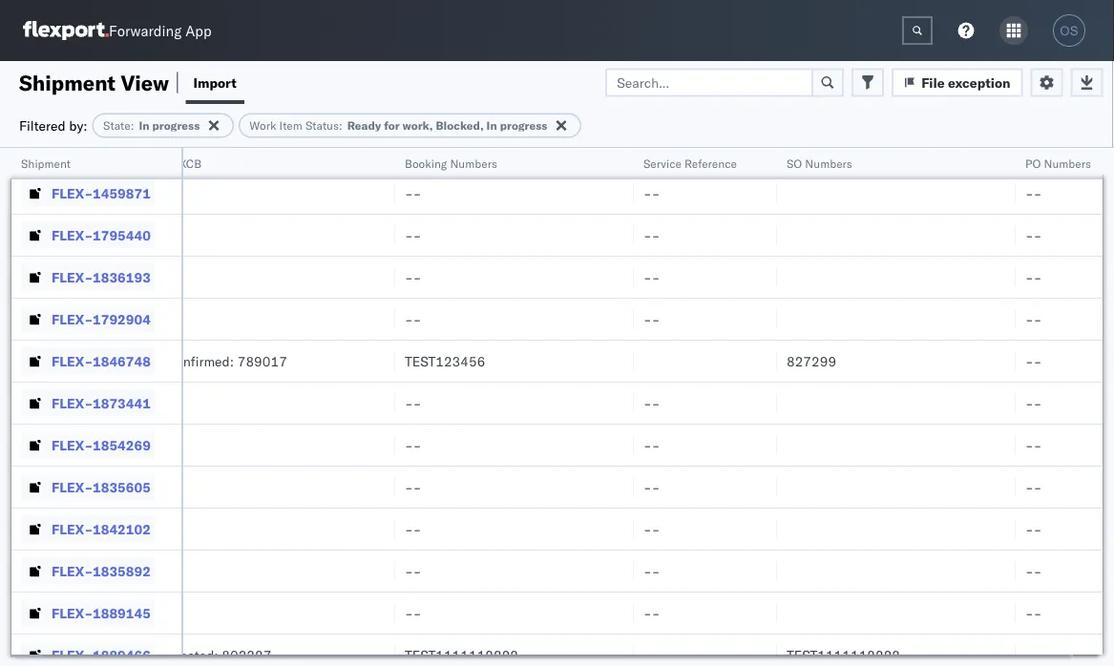Task type: vqa. For each thing, say whether or not it's contained in the screenshot.
Goods
no



Task type: describe. For each thing, give the bounding box(es) containing it.
3 resize handle column header from the left
[[159, 148, 181, 667]]

booking numbers
[[405, 156, 497, 170]]

ready
[[347, 118, 381, 133]]

2 resize handle column header from the left
[[134, 148, 157, 667]]

7 resize handle column header from the left
[[993, 148, 1016, 667]]

os button
[[1048, 9, 1091, 53]]

confirmed: 789017
[[166, 353, 287, 370]]

1792904
[[93, 311, 151, 328]]

flex- for 1842102
[[52, 521, 93, 538]]

flex-1842102
[[52, 521, 151, 538]]

flex-1753592 button
[[21, 138, 155, 165]]

1835892
[[93, 563, 151, 580]]

1873441
[[93, 395, 151, 412]]

service reference button
[[634, 152, 758, 171]]

2 test1111112222 from the left
[[787, 647, 901, 664]]

booking
[[405, 156, 447, 170]]

6 resize handle column header from the left
[[754, 148, 777, 667]]

booking numbers button
[[395, 152, 615, 171]]

forwarding app link
[[23, 21, 212, 40]]

1753592
[[93, 143, 151, 159]]

flex-1835605 button
[[21, 474, 155, 501]]

flex-1836193
[[52, 269, 151, 286]]

1835605
[[93, 479, 151, 496]]

created:
[[166, 647, 218, 664]]

flex-1459871 button
[[21, 180, 155, 207]]

shipment view
[[19, 69, 169, 95]]

flex- for 1792904
[[52, 311, 93, 328]]

so numbers
[[787, 156, 853, 170]]

flex-1873441 button
[[21, 390, 155, 417]]

flexport. image
[[23, 21, 109, 40]]

2 : from the left
[[339, 118, 343, 133]]

1854269
[[93, 437, 151, 454]]

work
[[250, 118, 276, 133]]

flxcb button
[[157, 152, 376, 171]]

789017
[[238, 353, 287, 370]]

filtered
[[19, 117, 66, 134]]

1846748
[[93, 353, 151, 370]]

flex-1889145 button
[[21, 600, 155, 627]]

827299
[[787, 353, 837, 370]]

flxcb
[[166, 156, 202, 170]]

1 in from the left
[[139, 118, 149, 133]]

Search... text field
[[606, 68, 814, 97]]

flex-1835605
[[52, 479, 151, 496]]

flex- for 1459871
[[52, 185, 93, 201]]

flex-1842102 button
[[21, 516, 155, 543]]

2 in from the left
[[487, 118, 497, 133]]

flex-1854269 button
[[21, 432, 155, 459]]

status
[[305, 118, 339, 133]]

app
[[185, 21, 212, 40]]

flex-1873441
[[52, 395, 151, 412]]

flex- for 1873441
[[52, 395, 93, 412]]

shipment button
[[11, 152, 162, 171]]

file
[[922, 74, 945, 91]]

flex-1835892
[[52, 563, 151, 580]]

work,
[[403, 118, 433, 133]]

flex-1836193 button
[[21, 264, 155, 291]]

state
[[103, 118, 131, 133]]

1795440
[[93, 227, 151, 244]]

34918044
[[405, 143, 471, 159]]

flex- for 1835605
[[52, 479, 93, 496]]

file exception
[[922, 74, 1011, 91]]

flex-1889466
[[52, 647, 151, 664]]

numbers for booking numbers
[[450, 156, 497, 170]]

for
[[384, 118, 400, 133]]

po numbers
[[1026, 156, 1091, 170]]

flex- for 1795440
[[52, 227, 93, 244]]

created: 803327
[[166, 647, 272, 664]]



Task type: locate. For each thing, give the bounding box(es) containing it.
test down "team"
[[42, 185, 65, 201]]

1842102
[[93, 521, 151, 538]]

2 confirmed: from the top
[[166, 353, 234, 370]]

2 numbers from the left
[[805, 156, 853, 170]]

test123456
[[405, 353, 485, 370]]

resize handle column header
[[10, 148, 32, 667], [134, 148, 157, 667], [159, 148, 181, 667], [372, 148, 395, 667], [611, 148, 634, 667], [754, 148, 777, 667], [993, 148, 1016, 667]]

1 : from the left
[[131, 118, 134, 133]]

service
[[644, 156, 682, 170]]

0 vertical spatial shipment
[[19, 69, 116, 95]]

1 confirmed: from the top
[[166, 143, 234, 159]]

numbers down 'blocked,'
[[450, 156, 497, 170]]

9830948
[[787, 143, 845, 159]]

--
[[1026, 143, 1042, 159], [166, 185, 183, 201], [405, 185, 421, 201], [644, 185, 660, 201], [1026, 185, 1042, 201], [166, 227, 183, 244], [405, 227, 421, 244], [644, 227, 660, 244], [1026, 227, 1042, 244], [166, 269, 183, 286], [405, 269, 421, 286], [644, 269, 660, 286], [1026, 269, 1042, 286], [166, 311, 183, 328], [405, 311, 421, 328], [644, 311, 660, 328], [1026, 311, 1042, 328], [1026, 353, 1042, 370], [166, 395, 183, 412], [405, 395, 421, 412], [644, 395, 660, 412], [1026, 395, 1042, 412], [166, 437, 183, 454], [405, 437, 421, 454], [644, 437, 660, 454], [1026, 437, 1042, 454], [166, 479, 183, 496], [405, 479, 421, 496], [644, 479, 660, 496], [1026, 479, 1042, 496], [166, 521, 183, 538], [405, 521, 421, 538], [644, 521, 660, 538], [1026, 521, 1042, 538], [166, 563, 183, 580], [405, 563, 421, 580], [644, 563, 660, 580], [1026, 563, 1042, 580], [166, 605, 183, 622], [405, 605, 421, 622], [644, 605, 660, 622], [1026, 605, 1042, 622], [1026, 647, 1042, 664]]

flex- inside flex-1835892 button
[[52, 563, 93, 580]]

flex- down flex-1835605 button
[[52, 521, 93, 538]]

1 test from the top
[[42, 185, 65, 201]]

shipment
[[19, 69, 116, 95], [21, 156, 71, 170]]

numbers inside booking numbers button
[[450, 156, 497, 170]]

758288
[[238, 143, 287, 159]]

3 numbers from the left
[[1044, 156, 1091, 170]]

flex- for 1854269
[[52, 437, 93, 454]]

flex-1795440
[[52, 227, 151, 244]]

flex- inside flex-1854269 button
[[52, 437, 93, 454]]

item
[[279, 118, 302, 133]]

flex-1835892 button
[[21, 558, 155, 585]]

shipment up by:
[[19, 69, 116, 95]]

test down flex-1854269 button
[[42, 479, 65, 496]]

team
[[42, 156, 70, 170]]

1 horizontal spatial :
[[339, 118, 343, 133]]

forwarding
[[109, 21, 182, 40]]

1 resize handle column header from the left
[[10, 148, 32, 667]]

4 flex- from the top
[[52, 269, 93, 286]]

filtered by:
[[19, 117, 87, 134]]

work item status : ready for work, blocked, in progress
[[250, 118, 548, 133]]

flex-1889466 button
[[21, 642, 155, 667]]

flex- down "team"
[[52, 185, 93, 201]]

10 flex- from the top
[[52, 521, 93, 538]]

7 flex- from the top
[[52, 395, 93, 412]]

flex- down flex-1792904 button
[[52, 353, 93, 370]]

flex- down flex-1873441 button
[[52, 437, 93, 454]]

2 progress from the left
[[500, 118, 548, 133]]

reference
[[685, 156, 737, 170]]

:
[[131, 118, 134, 133], [339, 118, 343, 133]]

flex- down flex-1842102 button
[[52, 563, 93, 580]]

numbers right po
[[1044, 156, 1091, 170]]

in
[[139, 118, 149, 133], [487, 118, 497, 133]]

confirmed: left '789017'
[[166, 353, 234, 370]]

in right the state
[[139, 118, 149, 133]]

4 resize handle column header from the left
[[372, 148, 395, 667]]

numbers for so numbers
[[805, 156, 853, 170]]

flex- down flex-1836193 button at the top left of page
[[52, 311, 93, 328]]

service reference
[[644, 156, 737, 170]]

1 test1111112222 from the left
[[405, 647, 519, 664]]

0 vertical spatial test
[[42, 185, 65, 201]]

1459871
[[93, 185, 151, 201]]

0 horizontal spatial in
[[139, 118, 149, 133]]

1836193
[[93, 269, 151, 286]]

3 flex- from the top
[[52, 227, 93, 244]]

0 horizontal spatial progress
[[152, 118, 200, 133]]

flex- inside flex-1836193 button
[[52, 269, 93, 286]]

5 resize handle column header from the left
[[611, 148, 634, 667]]

confirmed: for confirmed: 758288
[[166, 143, 234, 159]]

test1111112222
[[405, 647, 519, 664], [787, 647, 901, 664]]

blocked,
[[436, 118, 484, 133]]

confirmed: down state : in progress in the left of the page
[[166, 143, 234, 159]]

flex-1792904 button
[[21, 306, 155, 333]]

2 flex- from the top
[[52, 185, 93, 201]]

numbers for po numbers
[[1044, 156, 1091, 170]]

2 horizontal spatial numbers
[[1044, 156, 1091, 170]]

flex- inside flex-1889466 button
[[52, 647, 93, 664]]

flex-
[[52, 143, 93, 159], [52, 185, 93, 201], [52, 227, 93, 244], [52, 269, 93, 286], [52, 311, 93, 328], [52, 353, 93, 370], [52, 395, 93, 412], [52, 437, 93, 454], [52, 479, 93, 496], [52, 521, 93, 538], [52, 563, 93, 580], [52, 605, 93, 622], [52, 647, 93, 664]]

test
[[42, 185, 65, 201], [42, 395, 65, 412], [42, 479, 65, 496]]

numbers right 'so'
[[805, 156, 853, 170]]

None text field
[[902, 16, 933, 45]]

os
[[1060, 23, 1079, 38]]

12 flex- from the top
[[52, 605, 93, 622]]

flex- down flex-1889145 button
[[52, 647, 93, 664]]

import
[[193, 74, 237, 91]]

1 numbers from the left
[[450, 156, 497, 170]]

flex- for 1846748
[[52, 353, 93, 370]]

flex- for 1889466
[[52, 647, 93, 664]]

flex- for 1753592
[[52, 143, 93, 159]]

test down flex-1846748 button
[[42, 395, 65, 412]]

flex-1795440 button
[[21, 222, 155, 249]]

so
[[787, 156, 802, 170]]

1 flex- from the top
[[52, 143, 93, 159]]

1 horizontal spatial in
[[487, 118, 497, 133]]

shipment for shipment view
[[19, 69, 116, 95]]

: left ready
[[339, 118, 343, 133]]

flex- inside flex-1792904 button
[[52, 311, 93, 328]]

3 test from the top
[[42, 479, 65, 496]]

803327
[[222, 647, 272, 664]]

file exception button
[[892, 68, 1023, 97], [892, 68, 1023, 97]]

import button
[[186, 61, 244, 104]]

flex- inside flex-1842102 button
[[52, 521, 93, 538]]

8 flex- from the top
[[52, 437, 93, 454]]

progress up booking numbers button
[[500, 118, 548, 133]]

confirmed:
[[166, 143, 234, 159], [166, 353, 234, 370]]

2 test from the top
[[42, 395, 65, 412]]

progress
[[152, 118, 200, 133], [500, 118, 548, 133]]

flex- down flex-1846748 button
[[52, 395, 93, 412]]

by:
[[69, 117, 87, 134]]

flex- inside flex-1795440 button
[[52, 227, 93, 244]]

1 horizontal spatial test1111112222
[[787, 647, 901, 664]]

confirmed: for confirmed: 789017
[[166, 353, 234, 370]]

0 horizontal spatial test1111112222
[[405, 647, 519, 664]]

flex- inside flex-1889145 button
[[52, 605, 93, 622]]

6 flex- from the top
[[52, 353, 93, 370]]

flex-1459871
[[52, 185, 151, 201]]

flex-1753592
[[52, 143, 151, 159]]

flex- down by:
[[52, 143, 93, 159]]

flex- down flex-1795440 button
[[52, 269, 93, 286]]

shipment for shipment
[[21, 156, 71, 170]]

5 flex- from the top
[[52, 311, 93, 328]]

: up 1753592
[[131, 118, 134, 133]]

flex-1846748
[[52, 353, 151, 370]]

0 vertical spatial confirmed:
[[166, 143, 234, 159]]

numbers
[[450, 156, 497, 170], [805, 156, 853, 170], [1044, 156, 1091, 170]]

flex- inside flex-1753592 button
[[52, 143, 93, 159]]

flex- inside flex-1873441 button
[[52, 395, 93, 412]]

flex- inside flex-1459871 button
[[52, 185, 93, 201]]

flex- down flex-1854269 button
[[52, 479, 93, 496]]

-
[[1026, 143, 1034, 159], [1034, 143, 1042, 159], [166, 185, 174, 201], [174, 185, 183, 201], [405, 185, 413, 201], [413, 185, 421, 201], [644, 185, 652, 201], [652, 185, 660, 201], [1026, 185, 1034, 201], [1034, 185, 1042, 201], [166, 227, 174, 244], [174, 227, 183, 244], [405, 227, 413, 244], [413, 227, 421, 244], [644, 227, 652, 244], [652, 227, 660, 244], [1026, 227, 1034, 244], [1034, 227, 1042, 244], [166, 269, 174, 286], [174, 269, 183, 286], [405, 269, 413, 286], [413, 269, 421, 286], [644, 269, 652, 286], [652, 269, 660, 286], [1026, 269, 1034, 286], [1034, 269, 1042, 286], [166, 311, 174, 328], [174, 311, 183, 328], [405, 311, 413, 328], [413, 311, 421, 328], [644, 311, 652, 328], [652, 311, 660, 328], [1026, 311, 1034, 328], [1034, 311, 1042, 328], [1026, 353, 1034, 370], [1034, 353, 1042, 370], [166, 395, 174, 412], [174, 395, 183, 412], [405, 395, 413, 412], [413, 395, 421, 412], [644, 395, 652, 412], [652, 395, 660, 412], [1026, 395, 1034, 412], [1034, 395, 1042, 412], [166, 437, 174, 454], [174, 437, 183, 454], [405, 437, 413, 454], [413, 437, 421, 454], [644, 437, 652, 454], [652, 437, 660, 454], [1026, 437, 1034, 454], [1034, 437, 1042, 454], [166, 479, 174, 496], [174, 479, 183, 496], [405, 479, 413, 496], [413, 479, 421, 496], [644, 479, 652, 496], [652, 479, 660, 496], [1026, 479, 1034, 496], [1034, 479, 1042, 496], [166, 521, 174, 538], [174, 521, 183, 538], [405, 521, 413, 538], [413, 521, 421, 538], [644, 521, 652, 538], [652, 521, 660, 538], [1026, 521, 1034, 538], [1034, 521, 1042, 538], [166, 563, 174, 580], [174, 563, 183, 580], [405, 563, 413, 580], [413, 563, 421, 580], [644, 563, 652, 580], [652, 563, 660, 580], [1026, 563, 1034, 580], [1034, 563, 1042, 580], [166, 605, 174, 622], [174, 605, 183, 622], [405, 605, 413, 622], [413, 605, 421, 622], [644, 605, 652, 622], [652, 605, 660, 622], [1026, 605, 1034, 622], [1034, 605, 1042, 622], [1026, 647, 1034, 664], [1034, 647, 1042, 664]]

1 horizontal spatial numbers
[[805, 156, 853, 170]]

1 vertical spatial test
[[42, 395, 65, 412]]

flex-1846748 button
[[21, 348, 155, 375]]

1889145
[[93, 605, 151, 622]]

flex- for 1889145
[[52, 605, 93, 622]]

view
[[121, 69, 169, 95]]

shipment inside button
[[21, 156, 71, 170]]

flex- for 1835892
[[52, 563, 93, 580]]

po
[[1026, 156, 1041, 170]]

1 horizontal spatial progress
[[500, 118, 548, 133]]

13 flex- from the top
[[52, 647, 93, 664]]

9 flex- from the top
[[52, 479, 93, 496]]

in right 'blocked,'
[[487, 118, 497, 133]]

progress up flxcb
[[152, 118, 200, 133]]

exception
[[948, 74, 1011, 91]]

flex- for 1836193
[[52, 269, 93, 286]]

1889466
[[93, 647, 151, 664]]

1 vertical spatial shipment
[[21, 156, 71, 170]]

2 vertical spatial test
[[42, 479, 65, 496]]

flex-1854269
[[52, 437, 151, 454]]

state : in progress
[[103, 118, 200, 133]]

flex- inside flex-1846748 button
[[52, 353, 93, 370]]

0 horizontal spatial :
[[131, 118, 134, 133]]

flex- inside flex-1835605 button
[[52, 479, 93, 496]]

0 horizontal spatial numbers
[[450, 156, 497, 170]]

flex- down flex-1459871 button
[[52, 227, 93, 244]]

11 flex- from the top
[[52, 563, 93, 580]]

flex- up flex-1889466 button
[[52, 605, 93, 622]]

flex-1889145
[[52, 605, 151, 622]]

forwarding app
[[109, 21, 212, 40]]

shipment down the filtered at the left top of page
[[21, 156, 71, 170]]

1 vertical spatial confirmed:
[[166, 353, 234, 370]]

confirmed: 758288
[[166, 143, 287, 159]]

1 progress from the left
[[152, 118, 200, 133]]

flex-1792904
[[52, 311, 151, 328]]



